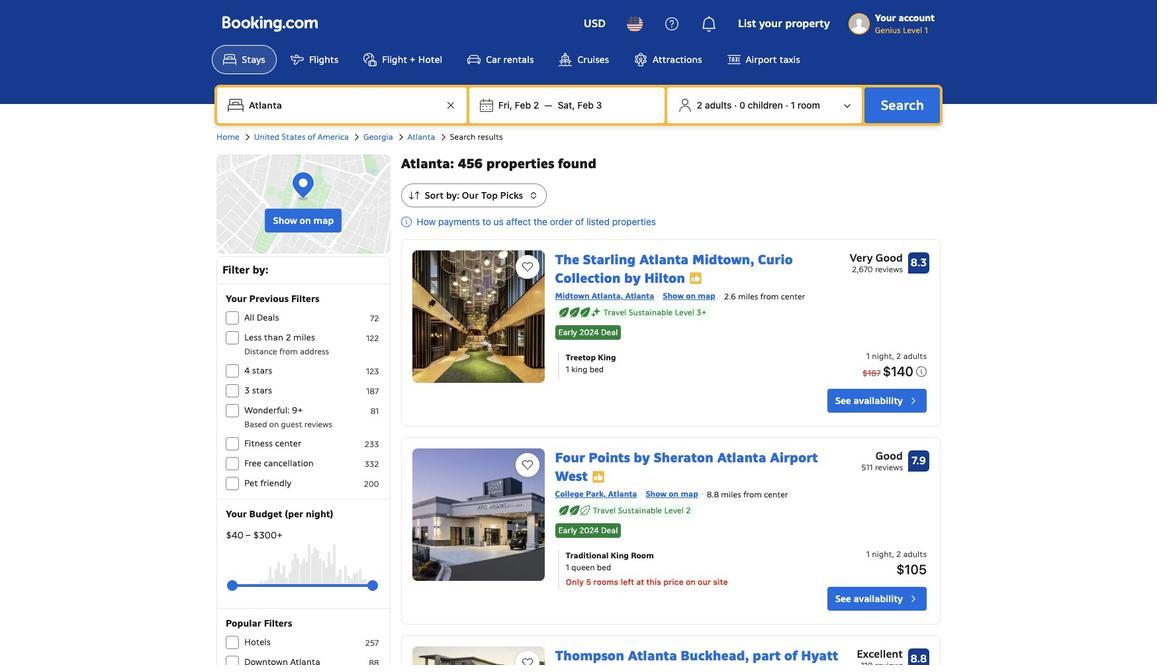 Task type: locate. For each thing, give the bounding box(es) containing it.
friendly
[[261, 478, 292, 489]]

2 , from the top
[[893, 549, 895, 559]]

this property is part of our preferred partner program. it's committed to providing excellent service and good value. it'll pay us a higher commission if you make a booking. image
[[690, 272, 703, 285], [592, 470, 605, 483], [592, 470, 605, 483]]

popular filters
[[226, 617, 292, 629]]

united states of america
[[254, 132, 349, 142]]

adults up $105
[[904, 549, 927, 559]]

availability for the starling atlanta midtown, curio collection by hilton
[[854, 395, 904, 407]]

miles for four points by sheraton atlanta airport west
[[722, 490, 742, 500]]

adults left 0 on the right top of page
[[705, 99, 732, 111]]

1 vertical spatial king
[[611, 551, 629, 561]]

1 vertical spatial see availability link
[[828, 587, 927, 611]]

how payments to us affect the order of listed properties link
[[401, 215, 657, 229]]

atlanta link
[[408, 131, 436, 143]]

0 vertical spatial deal
[[601, 327, 618, 337]]

2 left 0 on the right top of page
[[697, 99, 703, 111]]

feb right fri,
[[515, 99, 531, 111]]

miles up 'address'
[[294, 332, 315, 343]]

2 up distance from address
[[286, 332, 291, 343]]

0 horizontal spatial feb
[[515, 99, 531, 111]]

0 vertical spatial from
[[761, 291, 779, 301]]

0 vertical spatial early 2024 deal
[[559, 327, 618, 337]]

see availability down '1 night , 2 adults $105'
[[836, 593, 904, 605]]

show for the
[[663, 291, 684, 301]]

0 vertical spatial search
[[881, 97, 925, 114]]

0 horizontal spatial ·
[[735, 99, 738, 111]]

filters right the previous
[[291, 293, 320, 305]]

bed inside treetop king 1 king bed
[[590, 364, 604, 374]]

your inside your account genius level 1
[[876, 12, 897, 24]]

1 deal from the top
[[601, 327, 618, 337]]

properties up picks
[[487, 155, 555, 172]]

1 vertical spatial sustainable
[[618, 506, 663, 515]]

reviews right 511
[[876, 463, 904, 472]]

by right points at the right of page
[[634, 449, 651, 467]]

0 vertical spatial airport
[[746, 54, 778, 66]]

1 see from the top
[[836, 395, 852, 407]]

2 vertical spatial of
[[785, 648, 798, 665]]

deal up traditional
[[601, 526, 618, 536]]

adults inside '1 night , 2 adults $105'
[[904, 549, 927, 559]]

of right order
[[576, 216, 584, 227]]

0 vertical spatial adults
[[705, 99, 732, 111]]

1 vertical spatial adults
[[904, 351, 927, 361]]

level left 3+
[[675, 307, 695, 317]]

1 vertical spatial from
[[280, 346, 298, 356]]

cruises link
[[548, 45, 621, 74]]

1 , from the top
[[893, 351, 895, 361]]

sustainable for by
[[618, 506, 663, 515]]

from down curio
[[761, 291, 779, 301]]

· right 'children'
[[786, 99, 789, 111]]

0 vertical spatial miles
[[739, 291, 759, 301]]

property
[[786, 17, 831, 30]]

2 vertical spatial map
[[681, 489, 699, 499]]

0 vertical spatial 3
[[597, 99, 602, 111]]

on inside the traditional king room 1 queen bed only 5 rooms left at this price on our site
[[686, 577, 696, 587]]

8.3
[[911, 256, 928, 270]]

from down less than 2 miles
[[280, 346, 298, 356]]

0 vertical spatial sustainable
[[629, 307, 673, 317]]

2 2024 from the top
[[580, 526, 599, 536]]

1 vertical spatial of
[[576, 216, 584, 227]]

+
[[410, 54, 416, 66]]

1 vertical spatial by:
[[253, 263, 269, 277]]

feb right sat,
[[578, 99, 594, 111]]

show
[[273, 215, 297, 227], [663, 291, 684, 301], [646, 489, 667, 499]]

deal up treetop king 1 king bed
[[601, 327, 618, 337]]

king right treetop
[[598, 353, 616, 363]]

1 see availability link from the top
[[828, 389, 927, 413]]

airport up 8.8 miles from center
[[770, 449, 819, 467]]

0 vertical spatial see
[[836, 395, 852, 407]]

early up traditional
[[559, 526, 578, 536]]

the
[[556, 251, 580, 268]]

1 2024 from the top
[[580, 327, 599, 337]]

by inside four points by sheraton atlanta airport west
[[634, 449, 651, 467]]

,
[[893, 351, 895, 361], [893, 549, 895, 559]]

$40 – $300+
[[226, 529, 283, 541]]

deal
[[601, 327, 618, 337], [601, 526, 618, 536]]

0 vertical spatial map
[[314, 215, 334, 227]]

0 horizontal spatial 3
[[244, 385, 250, 396]]

2 horizontal spatial of
[[785, 648, 798, 665]]

1 vertical spatial center
[[275, 438, 302, 449]]

group
[[233, 575, 373, 596]]

1 horizontal spatial search
[[881, 97, 925, 114]]

2 good from the top
[[876, 449, 904, 463]]

1 vertical spatial early 2024 deal
[[559, 526, 618, 536]]

four points by sheraton atlanta airport west
[[556, 449, 819, 485]]

properties right listed
[[613, 216, 657, 227]]

2024 up traditional
[[580, 526, 599, 536]]

1 vertical spatial show
[[663, 291, 684, 301]]

1 night , 2 adults $105
[[867, 549, 927, 577]]

scored 8.8 element
[[909, 649, 930, 665]]

king inside the traditional king room 1 queen bed only 5 rooms left at this price on our site
[[611, 551, 629, 561]]

0 vertical spatial availability
[[854, 395, 904, 407]]

1 vertical spatial bed
[[597, 563, 612, 573]]

1 vertical spatial properties
[[613, 216, 657, 227]]

atlanta up hilton
[[640, 251, 689, 268]]

1 vertical spatial early
[[559, 526, 578, 536]]

1 vertical spatial search
[[450, 132, 476, 142]]

1 vertical spatial show on map
[[663, 291, 716, 301]]

king for by
[[598, 353, 616, 363]]

free cancellation
[[244, 458, 314, 469]]

list your property link
[[731, 8, 839, 40]]

search results updated. atlanta: 456 properties found. element
[[401, 154, 941, 173]]

search results
[[450, 132, 503, 142]]

center right 8.8
[[765, 490, 789, 500]]

0 vertical spatial by:
[[446, 189, 460, 201]]

distance
[[244, 346, 277, 356]]

miles right 2.6
[[739, 291, 759, 301]]

from for four points by sheraton atlanta airport west
[[744, 490, 762, 500]]

0 vertical spatial reviews
[[876, 264, 904, 274]]

atlanta:
[[401, 155, 455, 172]]

0 horizontal spatial search
[[450, 132, 476, 142]]

deal for by
[[601, 327, 618, 337]]

map
[[314, 215, 334, 227], [698, 291, 716, 301], [681, 489, 699, 499]]

night inside '1 night , 2 adults $105'
[[873, 549, 893, 559]]

1 vertical spatial reviews
[[305, 419, 332, 429]]

miles for the starling atlanta midtown, curio collection by hilton
[[739, 291, 759, 301]]

0 vertical spatial ,
[[893, 351, 895, 361]]

0 vertical spatial your
[[876, 12, 897, 24]]

0 vertical spatial show on map
[[273, 215, 334, 227]]

this property is part of our preferred partner program. it's committed to providing excellent service and good value. it'll pay us a higher commission if you make a booking. image for by
[[592, 470, 605, 483]]

america
[[318, 132, 349, 142]]

2 night from the top
[[873, 549, 893, 559]]

1 vertical spatial level
[[675, 307, 695, 317]]

travel down atlanta,
[[604, 307, 627, 317]]

1 vertical spatial by
[[634, 449, 651, 467]]

room
[[631, 551, 654, 561]]

1 see availability from the top
[[836, 395, 904, 407]]

, inside '1 night , 2 adults $105'
[[893, 549, 895, 559]]

0 horizontal spatial by:
[[253, 263, 269, 277]]

see availability link down "$187"
[[828, 389, 927, 413]]

adults inside 2 adults · 0 children · 1 room dropdown button
[[705, 99, 732, 111]]

your budget (per night)
[[226, 508, 334, 520]]

airport
[[746, 54, 778, 66], [770, 449, 819, 467]]

1 horizontal spatial feb
[[578, 99, 594, 111]]

0 vertical spatial stars
[[252, 365, 272, 376]]

stars down 4 stars
[[252, 385, 272, 396]]

good right very
[[876, 251, 904, 265]]

stars right 4
[[252, 365, 272, 376]]

thompson
[[556, 648, 625, 665]]

united states of america link
[[254, 131, 349, 143]]

2 · from the left
[[786, 99, 789, 111]]

see availability link down '1 night , 2 adults $105'
[[828, 587, 927, 611]]

your up all
[[226, 293, 247, 305]]

the starling atlanta midtown, curio collection by hilton
[[556, 251, 794, 287]]

fitness center
[[244, 438, 302, 449]]

night
[[873, 351, 893, 361], [873, 549, 893, 559]]

your up $40
[[226, 508, 247, 520]]

flight
[[382, 54, 407, 66]]

2 availability from the top
[[854, 593, 904, 605]]

your
[[760, 17, 783, 30]]

atlanta up 8.8 miles from center
[[718, 449, 767, 467]]

see availability down "$187"
[[836, 395, 904, 407]]

good right 511
[[876, 449, 904, 463]]

0 vertical spatial level
[[904, 25, 923, 35]]

2 vertical spatial miles
[[722, 490, 742, 500]]

1 · from the left
[[735, 99, 738, 111]]

0 horizontal spatial properties
[[487, 155, 555, 172]]

2 up $140
[[897, 351, 902, 361]]

1 vertical spatial stars
[[252, 385, 272, 396]]

1 early 2024 deal from the top
[[559, 327, 618, 337]]

center down curio
[[782, 291, 806, 301]]

1 vertical spatial miles
[[294, 332, 315, 343]]

257
[[365, 638, 379, 648]]

Where are you going? field
[[244, 93, 443, 117]]

1 inside your account genius level 1
[[925, 25, 929, 35]]

guest
[[281, 419, 302, 429]]

travel down the college park, atlanta
[[593, 506, 616, 515]]

1 vertical spatial see availability
[[836, 593, 904, 605]]

filter by:
[[223, 263, 269, 277]]

filters up hotels
[[264, 617, 292, 629]]

bed inside the traditional king room 1 queen bed only 5 rooms left at this price on our site
[[597, 563, 612, 573]]

2 deal from the top
[[601, 526, 618, 536]]

1 early from the top
[[559, 327, 578, 337]]

0 vertical spatial filters
[[291, 293, 320, 305]]

travel sustainable level 2
[[593, 506, 691, 515]]

sustainable up room
[[618, 506, 663, 515]]

on inside button
[[300, 215, 311, 227]]

of right states
[[308, 132, 316, 142]]

1 horizontal spatial by:
[[446, 189, 460, 201]]

your account genius level 1
[[876, 12, 935, 35]]

pet friendly
[[244, 478, 292, 489]]

0 vertical spatial travel
[[604, 307, 627, 317]]

1 vertical spatial filters
[[264, 617, 292, 629]]

1 vertical spatial 3
[[244, 385, 250, 396]]

very good element
[[850, 250, 904, 266]]

show on map for collection
[[663, 291, 716, 301]]

0 vertical spatial king
[[598, 353, 616, 363]]

0 vertical spatial good
[[876, 251, 904, 265]]

availability
[[854, 395, 904, 407], [854, 593, 904, 605]]

2 vertical spatial show
[[646, 489, 667, 499]]

1 vertical spatial travel
[[593, 506, 616, 515]]

0 vertical spatial show
[[273, 215, 297, 227]]

airport inside four points by sheraton atlanta airport west
[[770, 449, 819, 467]]

1
[[925, 25, 929, 35], [791, 99, 796, 111], [867, 351, 871, 361], [566, 364, 570, 374], [867, 549, 871, 559], [566, 563, 570, 573]]

2 see from the top
[[836, 593, 852, 605]]

airport left taxis
[[746, 54, 778, 66]]

332
[[365, 459, 379, 469]]

0 vertical spatial night
[[873, 351, 893, 361]]

0 vertical spatial bed
[[590, 364, 604, 374]]

2 down four points by sheraton atlanta airport west
[[686, 506, 691, 515]]

early for four points by sheraton atlanta airport west
[[559, 526, 578, 536]]

your up genius
[[876, 12, 897, 24]]

availability down "$187"
[[854, 395, 904, 407]]

1 vertical spatial night
[[873, 549, 893, 559]]

by: for filter
[[253, 263, 269, 277]]

2 vertical spatial your
[[226, 508, 247, 520]]

0 vertical spatial see availability
[[836, 395, 904, 407]]

2 vertical spatial reviews
[[876, 463, 904, 472]]

2 early 2024 deal from the top
[[559, 526, 618, 536]]

availability down '1 night , 2 adults $105'
[[854, 593, 904, 605]]

search for search results
[[450, 132, 476, 142]]

georgia
[[364, 132, 393, 142]]

your for your budget (per night)
[[226, 508, 247, 520]]

four points by sheraton atlanta airport west image
[[412, 449, 545, 581]]

early 2024 deal up treetop
[[559, 327, 618, 337]]

1 good from the top
[[876, 251, 904, 265]]

reviews right the guest
[[305, 419, 332, 429]]

2 stars from the top
[[252, 385, 272, 396]]

top
[[482, 189, 498, 201]]

1 vertical spatial availability
[[854, 593, 904, 605]]

187
[[366, 386, 379, 396]]

1 vertical spatial deal
[[601, 526, 618, 536]]

1 inside the traditional king room 1 queen bed only 5 rooms left at this price on our site
[[566, 563, 570, 573]]

3 down 4
[[244, 385, 250, 396]]

72
[[370, 313, 379, 323]]

—
[[545, 99, 553, 111]]

2 vertical spatial show on map
[[646, 489, 699, 499]]

1 vertical spatial ,
[[893, 549, 895, 559]]

flight + hotel link
[[353, 45, 454, 74]]

2 see availability link from the top
[[828, 587, 927, 611]]

reviews right 2,670 on the right of the page
[[876, 264, 904, 274]]

2 vertical spatial from
[[744, 490, 762, 500]]

1 horizontal spatial ·
[[786, 99, 789, 111]]

2 vertical spatial adults
[[904, 549, 927, 559]]

5
[[586, 577, 592, 587]]

children
[[748, 99, 784, 111]]

filter
[[223, 263, 250, 277]]

adults up $140
[[904, 351, 927, 361]]

deal for west
[[601, 526, 618, 536]]

sustainable down hilton
[[629, 307, 673, 317]]

sat, feb 3 button
[[553, 93, 608, 117]]

by inside the starling atlanta midtown, curio collection by hilton
[[625, 270, 641, 287]]

3+
[[697, 307, 707, 317]]

2 vertical spatial center
[[765, 490, 789, 500]]

2 vertical spatial level
[[665, 506, 684, 515]]

show on map for airport
[[646, 489, 699, 499]]

search button
[[865, 87, 941, 123]]

traditional king room 1 queen bed only 5 rooms left at this price on our site
[[566, 551, 728, 587]]

this property is part of our preferred partner program. it's committed to providing excellent service and good value. it'll pay us a higher commission if you make a booking. image
[[690, 272, 703, 285]]

see availability link
[[828, 389, 927, 413], [828, 587, 927, 611]]

0 vertical spatial see availability link
[[828, 389, 927, 413]]

travel sustainable level 3+
[[604, 307, 707, 317]]

atlanta left buckhead,
[[628, 648, 678, 665]]

flight + hotel
[[382, 54, 443, 66]]

1 vertical spatial see
[[836, 593, 852, 605]]

atlanta inside the starling atlanta midtown, curio collection by hilton
[[640, 251, 689, 268]]

2 inside '1 night , 2 adults $105'
[[897, 549, 902, 559]]

good
[[876, 251, 904, 265], [876, 449, 904, 463]]

bed right king
[[590, 364, 604, 374]]

2024 up treetop
[[580, 327, 599, 337]]

flights link
[[279, 45, 350, 74]]

1 horizontal spatial properties
[[613, 216, 657, 227]]

of right part
[[785, 648, 798, 665]]

see for four points by sheraton atlanta airport west
[[836, 593, 852, 605]]

1 vertical spatial 2024
[[580, 526, 599, 536]]

your
[[876, 12, 897, 24], [226, 293, 247, 305], [226, 508, 247, 520]]

0 vertical spatial center
[[782, 291, 806, 301]]

0 vertical spatial by
[[625, 270, 641, 287]]

reviews
[[876, 264, 904, 274], [305, 419, 332, 429], [876, 463, 904, 472]]

200
[[364, 479, 379, 489]]

from right 8.8
[[744, 490, 762, 500]]

2.6
[[724, 291, 737, 301]]

king inside treetop king 1 king bed
[[598, 353, 616, 363]]

bed up rooms
[[597, 563, 612, 573]]

1 availability from the top
[[854, 395, 904, 407]]

1 vertical spatial your
[[226, 293, 247, 305]]

2 early from the top
[[559, 526, 578, 536]]

early up treetop
[[559, 327, 578, 337]]

1 stars from the top
[[252, 365, 272, 376]]

midtown atlanta, atlanta
[[556, 291, 655, 301]]

1 vertical spatial airport
[[770, 449, 819, 467]]

king left room
[[611, 551, 629, 561]]

reviews for good
[[876, 264, 904, 274]]

atlanta up the "travel sustainable level 2"
[[609, 489, 638, 499]]

· left 0 on the right top of page
[[735, 99, 738, 111]]

by
[[625, 270, 641, 287], [634, 449, 651, 467]]

level down four points by sheraton atlanta airport west
[[665, 506, 684, 515]]

starling
[[583, 251, 636, 268]]

us
[[494, 216, 504, 227]]

search inside button
[[881, 97, 925, 114]]

only
[[566, 577, 584, 587]]

2 see availability from the top
[[836, 593, 904, 605]]

1 vertical spatial map
[[698, 291, 716, 301]]

states
[[282, 132, 306, 142]]

1 vertical spatial good
[[876, 449, 904, 463]]

see for the starling atlanta midtown, curio collection by hilton
[[836, 395, 852, 407]]

2 up $105
[[897, 549, 902, 559]]

0 vertical spatial of
[[308, 132, 316, 142]]

3 right sat,
[[597, 99, 602, 111]]

miles right 8.8
[[722, 490, 742, 500]]

early 2024 deal up traditional
[[559, 526, 618, 536]]

curio
[[758, 251, 794, 268]]

by down starling
[[625, 270, 641, 287]]

level down account
[[904, 25, 923, 35]]

0 vertical spatial early
[[559, 327, 578, 337]]

night for 1 night , 2 adults $105
[[873, 549, 893, 559]]

search for search
[[881, 97, 925, 114]]

see availability link for four points by sheraton atlanta airport west
[[828, 587, 927, 611]]

by: left our
[[446, 189, 460, 201]]

by: right filter
[[253, 263, 269, 277]]

wonderful:
[[244, 405, 290, 416]]

1 night from the top
[[873, 351, 893, 361]]

sustainable for atlanta
[[629, 307, 673, 317]]

0 vertical spatial 2024
[[580, 327, 599, 337]]

treetop
[[566, 353, 596, 363]]

treetop king 1 king bed
[[566, 353, 616, 374]]

reviews inside very good 2,670 reviews
[[876, 264, 904, 274]]

center down based on guest reviews
[[275, 438, 302, 449]]



Task type: describe. For each thing, give the bounding box(es) containing it.
1 horizontal spatial of
[[576, 216, 584, 227]]

affect
[[507, 216, 532, 227]]

the starling atlanta midtown, curio collection by hilton image
[[412, 250, 545, 383]]

see availability link for the starling atlanta midtown, curio collection by hilton
[[828, 389, 927, 413]]

your for your previous filters
[[226, 293, 247, 305]]

early for the starling atlanta midtown, curio collection by hilton
[[559, 327, 578, 337]]

usd
[[584, 17, 606, 30]]

sheraton
[[654, 449, 714, 467]]

by: for sort
[[446, 189, 460, 201]]

stars for 4 stars
[[252, 365, 272, 376]]

show on map button
[[265, 209, 342, 233]]

college park, atlanta
[[556, 489, 638, 499]]

based
[[244, 419, 267, 429]]

map inside button
[[314, 215, 334, 227]]

your previous filters
[[226, 293, 320, 305]]

show for four
[[646, 489, 667, 499]]

show on map inside button
[[273, 215, 334, 227]]

travel for by
[[604, 307, 627, 317]]

9+
[[292, 405, 303, 416]]

$140
[[884, 364, 914, 379]]

taxis
[[780, 54, 801, 66]]

atlanta,
[[592, 291, 624, 301]]

this property is part of our preferred partner program. it's committed to providing excellent service and good value. it'll pay us a higher commission if you make a booking. image for atlanta
[[690, 272, 703, 285]]

car
[[486, 54, 501, 66]]

good element
[[862, 449, 904, 465]]

airport taxis link
[[717, 45, 812, 74]]

4
[[244, 365, 250, 376]]

fri, feb 2 — sat, feb 3
[[499, 99, 602, 111]]

cancellation
[[264, 458, 314, 469]]

car rentals
[[486, 54, 534, 66]]

picks
[[501, 189, 523, 201]]

center for the starling atlanta midtown, curio collection by hilton
[[782, 291, 806, 301]]

2 feb from the left
[[578, 99, 594, 111]]

how
[[417, 216, 436, 227]]

king for west
[[611, 551, 629, 561]]

$300+
[[253, 529, 283, 541]]

adults for 1 night , 2 adults
[[904, 351, 927, 361]]

address
[[300, 346, 329, 356]]

early 2024 deal for by
[[559, 327, 618, 337]]

distance from address
[[244, 346, 329, 356]]

the starling atlanta midtown, curio collection by hilton link
[[556, 246, 794, 287]]

atlanta inside four points by sheraton atlanta airport west
[[718, 449, 767, 467]]

atlanta up travel sustainable level 3+
[[626, 291, 655, 301]]

scored 7.9 element
[[909, 451, 930, 472]]

map for collection
[[698, 291, 716, 301]]

scored 8.3 element
[[909, 252, 930, 274]]

cruises
[[578, 54, 610, 66]]

our
[[698, 577, 712, 587]]

2 adults · 0 children · 1 room button
[[673, 93, 858, 118]]

reviews inside good 511 reviews
[[876, 463, 904, 472]]

2,670
[[852, 264, 874, 274]]

1 inside dropdown button
[[791, 99, 796, 111]]

pet
[[244, 478, 258, 489]]

2 adults · 0 children · 1 room
[[697, 99, 821, 111]]

early 2024 deal for west
[[559, 526, 618, 536]]

2024 for by
[[580, 327, 599, 337]]

flights
[[309, 54, 339, 66]]

availability for four points by sheraton atlanta airport west
[[854, 593, 904, 605]]

1 night , 2 adults
[[867, 351, 927, 361]]

less
[[244, 332, 262, 343]]

level for atlanta
[[665, 506, 684, 515]]

(per
[[285, 508, 304, 520]]

excellent element
[[857, 647, 904, 663]]

the
[[534, 216, 548, 227]]

hilton
[[645, 270, 686, 287]]

collection
[[556, 270, 621, 287]]

your account menu your account genius level 1 element
[[849, 6, 941, 36]]

budget
[[249, 508, 283, 520]]

excellent
[[857, 648, 904, 661]]

stays link
[[212, 45, 277, 74]]

see availability for the starling atlanta midtown, curio collection by hilton
[[836, 395, 904, 407]]

center for four points by sheraton atlanta airport west
[[765, 490, 789, 500]]

excellent link
[[852, 642, 930, 665]]

points
[[589, 449, 631, 467]]

booking.com image
[[223, 16, 318, 32]]

payments
[[439, 216, 480, 227]]

level for curio
[[675, 307, 695, 317]]

atlanta inside thompson atlanta buckhead, part of hyatt link
[[628, 648, 678, 665]]

123
[[366, 366, 379, 376]]

atlanta up atlanta:
[[408, 132, 436, 142]]

night for 1 night , 2 adults
[[873, 351, 893, 361]]

reviews for on
[[305, 419, 332, 429]]

2 inside dropdown button
[[697, 99, 703, 111]]

hyatt
[[802, 648, 839, 665]]

home link
[[217, 131, 240, 143]]

map for airport
[[681, 489, 699, 499]]

, for 1 night , 2 adults
[[893, 351, 895, 361]]

0 vertical spatial properties
[[487, 155, 555, 172]]

all deals
[[244, 312, 279, 323]]

, for 1 night , 2 adults $105
[[893, 549, 895, 559]]

west
[[556, 468, 588, 485]]

listed
[[587, 216, 610, 227]]

1 inside treetop king 1 king bed
[[566, 364, 570, 374]]

from for the starling atlanta midtown, curio collection by hilton
[[761, 291, 779, 301]]

122
[[366, 333, 379, 343]]

good inside good 511 reviews
[[876, 449, 904, 463]]

site
[[714, 577, 728, 587]]

2 left —
[[534, 99, 540, 111]]

georgia link
[[364, 131, 393, 143]]

left
[[621, 577, 635, 587]]

your for your account genius level 1
[[876, 12, 897, 24]]

456
[[458, 155, 483, 172]]

midtown,
[[693, 251, 755, 268]]

travel for west
[[593, 506, 616, 515]]

show inside button
[[273, 215, 297, 227]]

$40
[[226, 529, 244, 541]]

found
[[558, 155, 597, 172]]

0 horizontal spatial of
[[308, 132, 316, 142]]

sat,
[[558, 99, 575, 111]]

sort
[[425, 189, 444, 201]]

level inside your account genius level 1
[[904, 25, 923, 35]]

price
[[664, 577, 684, 587]]

adults for 1 night , 2 adults $105
[[904, 549, 927, 559]]

order
[[550, 216, 573, 227]]

$187
[[863, 368, 882, 378]]

4 stars
[[244, 365, 272, 376]]

usd button
[[576, 8, 614, 40]]

stars for 3 stars
[[252, 385, 272, 396]]

room
[[798, 99, 821, 111]]

how payments to us affect the order of listed properties
[[417, 216, 657, 227]]

good inside very good 2,670 reviews
[[876, 251, 904, 265]]

list your property
[[739, 17, 831, 30]]

8.8
[[707, 490, 719, 500]]

four
[[556, 449, 586, 467]]

sort by: our top picks
[[425, 189, 523, 201]]

1 inside '1 night , 2 adults $105'
[[867, 549, 871, 559]]

list
[[739, 17, 757, 30]]

popular
[[226, 617, 262, 629]]

2024 for west
[[580, 526, 599, 536]]

thompson atlanta buckhead, part of hyatt link
[[556, 642, 839, 665]]

see availability for four points by sheraton atlanta airport west
[[836, 593, 904, 605]]

1 feb from the left
[[515, 99, 531, 111]]

1 horizontal spatial 3
[[597, 99, 602, 111]]

rentals
[[504, 54, 534, 66]]

our
[[462, 189, 479, 201]]

233
[[365, 439, 379, 449]]



Task type: vqa. For each thing, say whether or not it's contained in the screenshot.
left transportation
no



